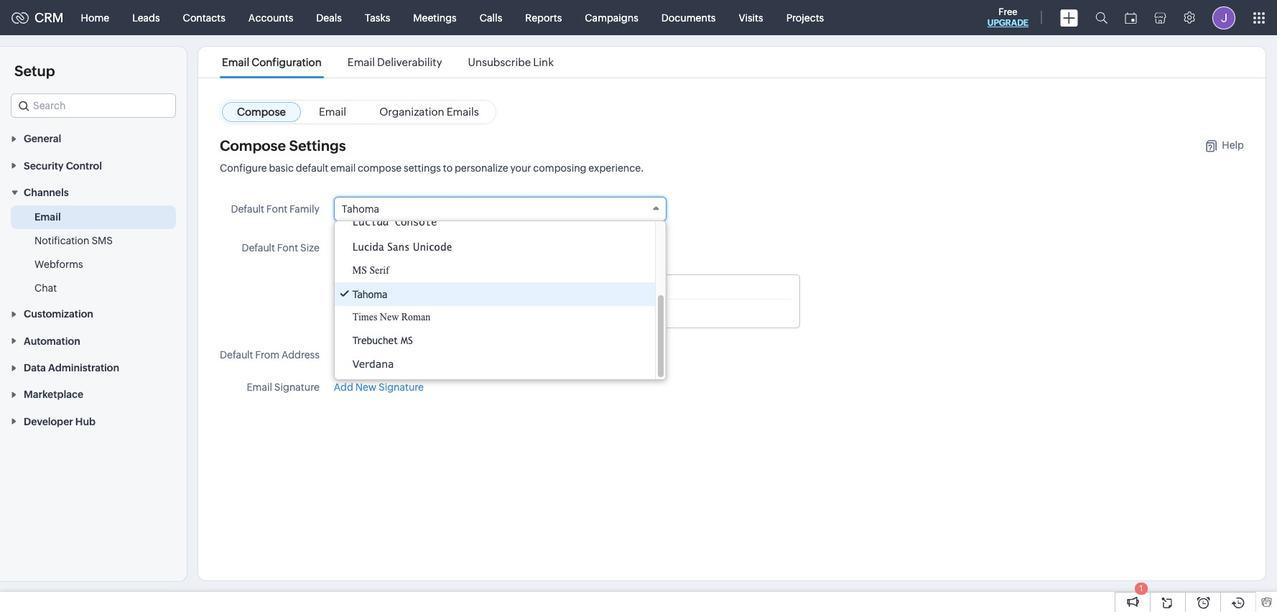 Task type: vqa. For each thing, say whether or not it's contained in the screenshot.
Month
no



Task type: locate. For each thing, give the bounding box(es) containing it.
ms serif
[[353, 264, 389, 277]]

font left family on the left top of the page
[[266, 203, 288, 215]]

0 vertical spatial font
[[266, 203, 288, 215]]

administration
[[48, 362, 119, 374]]

control
[[66, 160, 102, 172]]

notification sms link
[[34, 234, 113, 248]]

documents
[[662, 12, 716, 23]]

hub
[[75, 416, 96, 427]]

compose up compose settings
[[237, 106, 286, 118]]

email configuration link
[[220, 56, 324, 68]]

deals link
[[305, 0, 354, 35]]

2 lucida from the top
[[353, 241, 384, 253]]

1 vertical spatial new
[[355, 382, 377, 393]]

email left configuration on the left top
[[222, 56, 250, 68]]

font
[[266, 203, 288, 215], [277, 242, 298, 254]]

signature down verdana
[[379, 382, 424, 393]]

your
[[511, 162, 531, 174]]

0 vertical spatial new
[[380, 312, 399, 323]]

customization button
[[0, 300, 187, 327]]

calls link
[[468, 0, 514, 35]]

compose
[[237, 106, 286, 118], [220, 137, 286, 154]]

fox
[[398, 307, 408, 315]]

general
[[24, 133, 61, 145]]

search element
[[1087, 0, 1117, 35]]

link
[[533, 56, 554, 68]]

0 horizontal spatial email link
[[34, 210, 61, 224]]

1 vertical spatial ms
[[401, 335, 413, 346]]

default from address
[[220, 349, 320, 361]]

trebuchet ms
[[353, 335, 413, 346]]

default
[[296, 162, 328, 174]]

home
[[81, 12, 109, 23]]

1 horizontal spatial ms
[[401, 335, 413, 346]]

notification
[[34, 235, 90, 247]]

projects link
[[775, 0, 836, 35]]

email down tasks "link"
[[348, 56, 375, 68]]

console
[[395, 216, 437, 229]]

None field
[[11, 93, 176, 118]]

developer hub button
[[0, 408, 187, 435]]

new inside option
[[380, 312, 399, 323]]

1 horizontal spatial new
[[380, 312, 399, 323]]

ms up preview
[[353, 264, 367, 277]]

trebuchet ms option
[[335, 329, 656, 352]]

roman
[[402, 312, 431, 323]]

unicode
[[413, 241, 452, 253]]

settings
[[289, 137, 346, 154]]

settings
[[404, 162, 441, 174]]

channels
[[24, 187, 69, 198]]

add
[[334, 382, 353, 393]]

security control button
[[0, 152, 187, 179]]

data administration
[[24, 362, 119, 374]]

default down configure
[[231, 203, 264, 215]]

experience.
[[589, 162, 644, 174]]

compose up configure
[[220, 137, 286, 154]]

1 horizontal spatial email link
[[304, 102, 362, 122]]

email for email signature
[[247, 382, 272, 393]]

personalize
[[455, 162, 509, 174]]

chat link
[[34, 281, 57, 295]]

tasks link
[[354, 0, 402, 35]]

lucida
[[353, 216, 389, 229], [353, 241, 384, 253]]

default for default font size
[[242, 242, 275, 254]]

create menu element
[[1052, 0, 1087, 35]]

sans
[[387, 241, 410, 253]]

size
[[300, 242, 320, 254]]

0 vertical spatial default
[[231, 203, 264, 215]]

unsubscribe link link
[[466, 56, 556, 68]]

new
[[380, 312, 399, 323], [355, 382, 377, 393]]

times
[[353, 312, 378, 323]]

notification sms
[[34, 235, 113, 247]]

composing
[[533, 162, 587, 174]]

ms down "roman"
[[401, 335, 413, 346]]

dog
[[479, 307, 491, 315]]

times new roman option
[[335, 306, 656, 329]]

1 vertical spatial default
[[242, 242, 275, 254]]

meetings
[[413, 12, 457, 23]]

crm
[[34, 10, 64, 25]]

accounts link
[[237, 0, 305, 35]]

tahoma up lucida console
[[342, 203, 379, 215]]

1 lucida from the top
[[353, 216, 389, 229]]

security
[[24, 160, 64, 172]]

email for email configuration
[[222, 56, 250, 68]]

leads
[[132, 12, 160, 23]]

search image
[[1096, 11, 1108, 24]]

crm link
[[11, 10, 64, 25]]

signature
[[274, 382, 320, 393], [379, 382, 424, 393]]

accounts
[[249, 12, 293, 23]]

marketplace button
[[0, 381, 187, 408]]

compose for compose settings
[[220, 137, 286, 154]]

email link inside channels region
[[34, 210, 61, 224]]

basic
[[269, 162, 294, 174]]

0 vertical spatial email link
[[304, 102, 362, 122]]

email
[[331, 162, 356, 174]]

1 horizontal spatial signature
[[379, 382, 424, 393]]

signature down 'address'
[[274, 382, 320, 393]]

lucida up ms serif
[[353, 241, 384, 253]]

0 horizontal spatial signature
[[274, 382, 320, 393]]

default left from
[[220, 349, 253, 361]]

font left the size
[[277, 242, 298, 254]]

lucida up sans
[[353, 216, 389, 229]]

font for family
[[266, 203, 288, 215]]

emails
[[447, 106, 479, 118]]

family
[[290, 203, 320, 215]]

campaigns link
[[574, 0, 650, 35]]

1 vertical spatial tahoma
[[353, 288, 388, 300]]

new right add
[[355, 382, 377, 393]]

1 vertical spatial lucida
[[353, 241, 384, 253]]

email down from
[[247, 382, 272, 393]]

reports link
[[514, 0, 574, 35]]

webforms link
[[34, 257, 83, 272]]

1 vertical spatial email link
[[34, 210, 61, 224]]

tahoma up quick
[[353, 288, 388, 300]]

default font family
[[231, 203, 320, 215]]

0 vertical spatial compose
[[237, 106, 286, 118]]

new up trebuchet ms
[[380, 312, 399, 323]]

email
[[222, 56, 250, 68], [348, 56, 375, 68], [319, 106, 346, 118], [34, 211, 61, 223], [247, 382, 272, 393]]

lucida sans unicode option
[[335, 235, 656, 259]]

2 vertical spatial default
[[220, 349, 253, 361]]

jumped
[[410, 307, 434, 315]]

list
[[209, 47, 567, 78]]

1 vertical spatial compose
[[220, 137, 286, 154]]

verdana option
[[335, 352, 656, 376]]

Tahoma field
[[334, 197, 667, 221]]

default down default font family
[[242, 242, 275, 254]]

verdana
[[353, 358, 394, 370]]

email down channels
[[34, 211, 61, 223]]

calendar image
[[1125, 12, 1138, 23]]

email link down channels
[[34, 210, 61, 224]]

1 vertical spatial font
[[277, 242, 298, 254]]

address
[[282, 349, 320, 361]]

sms
[[92, 235, 113, 247]]

0 vertical spatial ms
[[353, 264, 367, 277]]

0 vertical spatial tahoma
[[342, 203, 379, 215]]

tahoma
[[342, 203, 379, 215], [353, 288, 388, 300]]

ms
[[353, 264, 367, 277], [401, 335, 413, 346]]

0 horizontal spatial new
[[355, 382, 377, 393]]

automation button
[[0, 327, 187, 354]]

channels region
[[0, 206, 187, 300]]

email link up settings
[[304, 102, 362, 122]]

deals
[[316, 12, 342, 23]]

0 vertical spatial lucida
[[353, 216, 389, 229]]

webforms
[[34, 259, 83, 270]]



Task type: describe. For each thing, give the bounding box(es) containing it.
configure
[[220, 162, 267, 174]]

profile element
[[1204, 0, 1245, 35]]

developer
[[24, 416, 73, 427]]

setup
[[14, 63, 55, 79]]

lucida console
[[353, 216, 437, 229]]

email inside channels region
[[34, 211, 61, 223]]

help
[[1223, 139, 1245, 151]]

lucida console list box
[[335, 210, 666, 379]]

compose for compose
[[237, 106, 286, 118]]

deliverability
[[377, 56, 442, 68]]

quick
[[358, 307, 374, 315]]

2 signature from the left
[[379, 382, 424, 393]]

the quick brown fox jumped over the lazy dog
[[343, 307, 491, 315]]

email signature
[[247, 382, 320, 393]]

tahoma option
[[335, 282, 656, 306]]

to
[[443, 162, 453, 174]]

upgrade
[[988, 18, 1029, 28]]

campaigns
[[585, 12, 639, 23]]

compose link
[[222, 102, 301, 122]]

default for default font family
[[231, 203, 264, 215]]

email up settings
[[319, 106, 346, 118]]

compose
[[358, 162, 402, 174]]

lucida for lucida console
[[353, 216, 389, 229]]

times new roman
[[353, 312, 431, 323]]

new for times
[[380, 312, 399, 323]]

tahoma inside tahoma field
[[342, 203, 379, 215]]

profile image
[[1213, 6, 1236, 29]]

lazy
[[465, 307, 477, 315]]

over
[[436, 307, 450, 315]]

create menu image
[[1061, 9, 1079, 26]]

email configuration
[[222, 56, 322, 68]]

1
[[1140, 584, 1144, 593]]

documents link
[[650, 0, 728, 35]]

brown
[[376, 307, 396, 315]]

chat
[[34, 282, 57, 294]]

unsubscribe
[[468, 56, 531, 68]]

visits link
[[728, 0, 775, 35]]

trebuchet
[[353, 335, 398, 346]]

data
[[24, 362, 46, 374]]

lucida console option
[[335, 210, 656, 235]]

new for add
[[355, 382, 377, 393]]

the
[[452, 307, 463, 315]]

list containing email configuration
[[209, 47, 567, 78]]

email deliverability link
[[346, 56, 445, 68]]

compose settings
[[220, 137, 346, 154]]

configuration
[[252, 56, 322, 68]]

1 signature from the left
[[274, 382, 320, 393]]

serif
[[370, 264, 389, 277]]

projects
[[787, 12, 824, 23]]

reports
[[526, 12, 562, 23]]

calls
[[480, 12, 503, 23]]

logo image
[[11, 12, 29, 23]]

tahoma inside "tahoma" option
[[353, 288, 388, 300]]

preview
[[343, 284, 380, 295]]

configure basic default email compose settings to personalize your composing experience.
[[220, 162, 644, 174]]

lucida for lucida sans unicode
[[353, 241, 384, 253]]

free upgrade
[[988, 6, 1029, 28]]

free
[[999, 6, 1018, 17]]

email for email deliverability
[[348, 56, 375, 68]]

lucida sans unicode
[[353, 241, 452, 253]]

general button
[[0, 125, 187, 152]]

ms serif option
[[335, 259, 656, 282]]

meetings link
[[402, 0, 468, 35]]

customization
[[24, 309, 93, 320]]

unsubscribe link
[[468, 56, 554, 68]]

organization emails link
[[364, 102, 494, 122]]

contacts link
[[171, 0, 237, 35]]

0 horizontal spatial ms
[[353, 264, 367, 277]]

default for default from address
[[220, 349, 253, 361]]

marketplace
[[24, 389, 83, 401]]

leads link
[[121, 0, 171, 35]]

from
[[255, 349, 280, 361]]

channels button
[[0, 179, 187, 206]]

font for size
[[277, 242, 298, 254]]

the
[[343, 307, 355, 315]]

add new signature
[[334, 382, 424, 393]]

organization
[[380, 106, 445, 118]]

contacts
[[183, 12, 226, 23]]

security control
[[24, 160, 102, 172]]

developer hub
[[24, 416, 96, 427]]

Search text field
[[11, 94, 175, 117]]



